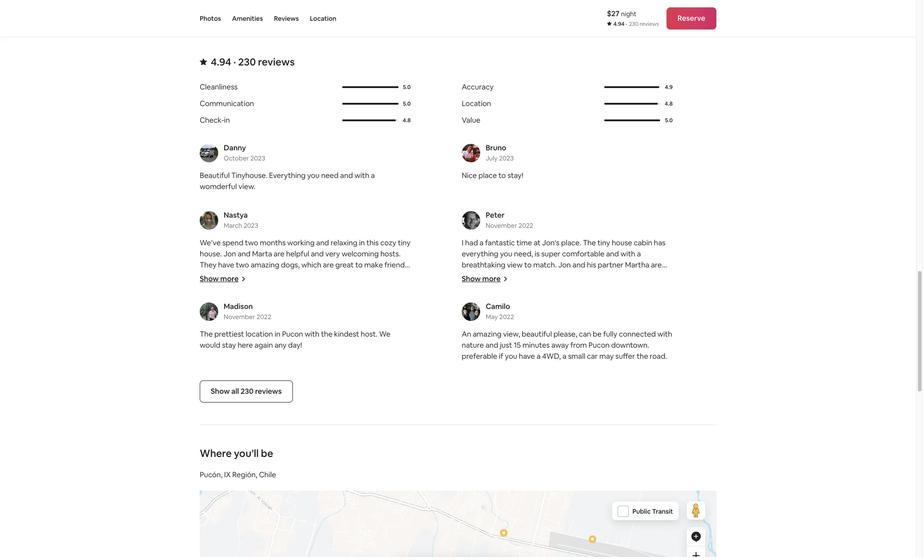 Task type: locate. For each thing, give the bounding box(es) containing it.
0 horizontal spatial 4.94
[[211, 55, 231, 68]]

1 horizontal spatial very
[[341, 371, 356, 381]]

slow,
[[292, 371, 309, 381]]

1 show more button from the left
[[200, 274, 246, 284]]

0 horizontal spatial friends
[[385, 260, 408, 270]]

had
[[465, 238, 478, 248]]

1 horizontal spatial tiny
[[598, 238, 610, 248]]

away down please, at the right bottom of the page
[[552, 341, 569, 350]]

madison image
[[200, 303, 218, 321], [200, 303, 218, 321]]

location up again
[[246, 330, 273, 339]]

the down 'privacy.'
[[208, 316, 220, 325]]

0 vertical spatial perfect
[[240, 305, 266, 314]]

from up small
[[571, 341, 587, 350]]

5.0 out of 5.0 image
[[342, 86, 399, 88], [342, 86, 399, 88], [342, 103, 399, 105], [342, 103, 399, 105], [605, 120, 661, 121], [605, 120, 661, 121]]

house
[[612, 238, 633, 248], [200, 282, 220, 292], [200, 393, 220, 403]]

check-in
[[200, 115, 230, 125]]

would down car)
[[200, 341, 220, 350]]

show for i had a fantastic time at jon's place. the tiny house cabin has everything you need, is super comfortable and with a breathtaking view to match. jon and his partner martha are amazing hosts - they were friendly, helpful and welcoming and even invited this solo traveller to join them and their friends for a chilean/american thanksgiving dinner. can't speak highly enough of the location or the hosts, and would recommend jon's place to anyone. top notch!
[[462, 274, 481, 284]]

0 vertical spatial need
[[321, 171, 339, 180]]

the left road.
[[637, 352, 648, 361]]

are inside i had a fantastic time at jon's place. the tiny house cabin has everything you need, is super comfortable and with a breathtaking view to match. jon and his partner martha are amazing hosts - they were friendly, helpful and welcoming and even invited this solo traveller to join them and their friends for a chilean/american thanksgiving dinner. can't speak highly enough of the location or the hosts, and would recommend jon's place to anyone. top notch!
[[651, 260, 662, 270]]

i had a fantastic time at jon's place. the tiny house cabin has everything you need, is super comfortable and with a breathtaking view to match. jon and his partner martha are amazing hosts - they were friendly, helpful and welcoming and even invited this solo traveller to join them and their friends for a chilean/american thanksgiving dinner. can't speak highly enough of the location or the hosts, and would recommend jon's place to anyone. top notch!
[[462, 238, 673, 325]]

230 down night
[[629, 20, 639, 28]]

1 horizontal spatial view
[[507, 260, 523, 270]]

0 vertical spatial two
[[245, 238, 258, 248]]

0 vertical spatial helpful
[[286, 249, 309, 259]]

1 horizontal spatial one
[[366, 316, 378, 325]]

are right martha
[[651, 260, 662, 270]]

peter image
[[462, 211, 480, 230]]

· up cleanliness
[[233, 55, 236, 68]]

1 horizontal spatial more
[[483, 274, 501, 284]]

$27 night
[[607, 9, 637, 18]]

2 horizontal spatial great
[[336, 260, 354, 270]]

1 vertical spatial time
[[241, 316, 257, 325]]

0 vertical spatial have
[[218, 260, 234, 270]]

google map
showing 5 points of interest. region
[[135, 375, 726, 558]]

2 horizontal spatial this
[[634, 1, 645, 9]]

wants
[[289, 349, 309, 359]]

dogs, up jon&marta
[[335, 382, 353, 392]]

1 horizontal spatial from
[[367, 271, 383, 281]]

from
[[367, 271, 383, 281], [331, 305, 347, 314], [571, 341, 587, 350]]

more
[[220, 274, 239, 284], [483, 274, 501, 284]]

0 vertical spatial be
[[593, 330, 602, 339]]

we've
[[200, 238, 221, 248]]

2 was from the left
[[326, 371, 340, 381]]

show more button
[[200, 274, 246, 284], [462, 274, 508, 284]]

0 horizontal spatial very
[[325, 249, 340, 259]]

close
[[271, 316, 289, 325], [338, 349, 356, 359]]

super
[[542, 249, 561, 259]]

welcoming up make at top left
[[342, 249, 379, 259]]

show more button down the 'they'
[[200, 274, 246, 284]]

show more for i had a fantastic time at jon's place. the tiny house cabin has everything you need, is super comfortable and with a breathtaking view to match. jon and his partner martha are amazing hosts - they were friendly, helpful and welcoming and even invited this solo traveller to join them and their friends for a chilean/american thanksgiving dinner. can't speak highly enough of the location or the hosts, and would recommend jon's place to anyone. top notch!
[[462, 274, 501, 284]]

2 vertical spatial jon
[[259, 338, 272, 348]]

location inside the prettiest location in pucon with the kindest host. we would stay here again any day!
[[246, 330, 273, 339]]

4.94 · 230 reviews down night
[[614, 20, 659, 28]]

amazing up the even
[[462, 271, 491, 281]]

time inside we've spend two months working and relaxing in this cozy tiny house. jon and marta are helpful and very welcoming hosts. they have two amazing dogs, which are great to make friends with and made our stay unforgettable :) the view from the house and nature around is of a great beauty and thanks to bushes  and flowers around the house, there are a lot of privacy. it is perfect place to rest away from pucon hustle, but at the same time it is close to pucon (especially if one has a car) and bus stops for buses heading to national parks. we did not have a car, so jon helped us out if we need a ride. the place is perfect if one wants to relax close to the nature with a great view, however due to the large crowds in pucon, wi-fi was sometimes really slow, so it was very hard to work online. still, the contact with nature and dogs, coziness of the house and pleasant atmosphere of jon&marta overweight these struggles.
[[241, 316, 257, 325]]

show more button for i had a fantastic time at jon's place. the tiny house cabin has everything you need, is super comfortable and with a breathtaking view to match. jon and his partner martha are amazing hosts - they were friendly, helpful and welcoming and even invited this solo traveller to join them and their friends for a chilean/american thanksgiving dinner. can't speak highly enough of the location or the hosts, and would recommend jon's place to anyone. top notch!
[[462, 274, 508, 284]]

2 vertical spatial reviews
[[255, 387, 282, 396]]

4.8 for check-in
[[403, 117, 411, 124]]

2023 for danny
[[251, 154, 265, 162]]

2022 down the camilo on the bottom right
[[500, 313, 514, 321]]

you right everything at the top left of the page
[[307, 171, 320, 180]]

1 show more from the left
[[200, 274, 239, 284]]

relaxing
[[331, 238, 358, 248]]

1 vertical spatial location
[[462, 99, 491, 108]]

in inside the prettiest location in pucon with the kindest host. we would stay here again any day!
[[275, 330, 281, 339]]

0 vertical spatial from
[[367, 271, 383, 281]]

this up night
[[634, 1, 645, 9]]

0 horizontal spatial dogs,
[[281, 260, 300, 270]]

0 horizontal spatial view
[[350, 271, 365, 281]]

1 vertical spatial stay
[[222, 341, 236, 350]]

report this listing
[[611, 1, 664, 9]]

2023 down bruno
[[499, 154, 514, 162]]

has inside i had a fantastic time at jon's place. the tiny house cabin has everything you need, is super comfortable and with a breathtaking view to match. jon and his partner martha are amazing hosts - they were friendly, helpful and welcoming and even invited this solo traveller to join them and their friends for a chilean/american thanksgiving dinner. can't speak highly enough of the location or the hosts, and would recommend jon's place to anyone. top notch!
[[654, 238, 666, 248]]

0 vertical spatial 5.0
[[403, 84, 411, 91]]

show
[[200, 274, 219, 284], [462, 274, 481, 284], [211, 387, 230, 396]]

2023 for bruno
[[499, 154, 514, 162]]

show more down the breathtaking
[[462, 274, 501, 284]]

0 horizontal spatial view,
[[242, 360, 259, 370]]

0 horizontal spatial at
[[200, 316, 207, 325]]

great up house,
[[307, 282, 325, 292]]

amazing inside the an amazing view, beautiful please, can be fully connected with nature and just 15 minutes away from pucon downtown. preferable if you have a 4wd, a small car may suffer the road.
[[473, 330, 502, 339]]

them
[[586, 282, 604, 292]]

1 vertical spatial 4.8
[[403, 117, 411, 124]]

we inside we've spend two months working and relaxing in this cozy tiny house. jon and marta are helpful and very welcoming hosts. they have two amazing dogs, which are great to make friends with and made our stay unforgettable :) the view from the house and nature around is of a great beauty and thanks to bushes  and flowers around the house, there are a lot of privacy. it is perfect place to rest away from pucon hustle, but at the same time it is close to pucon (especially if one has a car) and bus stops for buses heading to national parks. we did not have a car, so jon helped us out if we need a ride. the place is perfect if one wants to relax close to the nature with a great view, however due to the large crowds in pucon, wi-fi was sometimes really slow, so it was very hard to work online. still, the contact with nature and dogs, coziness of the house and pleasant atmosphere of jon&marta overweight these struggles.
[[385, 327, 397, 336]]

struggles.
[[221, 404, 254, 414]]

welcoming inside i had a fantastic time at jon's place. the tiny house cabin has everything you need, is super comfortable and with a breathtaking view to match. jon and his partner martha are amazing hosts - they were friendly, helpful and welcoming and even invited this solo traveller to join them and their friends for a chilean/american thanksgiving dinner. can't speak highly enough of the location or the hosts, and would recommend jon's place to anyone. top notch!
[[620, 271, 657, 281]]

view inside we've spend two months working and relaxing in this cozy tiny house. jon and marta are helpful and very welcoming hosts. they have two amazing dogs, which are great to make friends with and made our stay unforgettable :) the view from the house and nature around is of a great beauty and thanks to bushes  and flowers around the house, there are a lot of privacy. it is perfect place to rest away from pucon hustle, but at the same time it is close to pucon (especially if one has a car) and bus stops for buses heading to national parks. we did not have a car, so jon helped us out if we need a ride. the place is perfect if one wants to relax close to the nature with a great view, however due to the large crowds in pucon, wi-fi was sometimes really slow, so it was very hard to work online. still, the contact with nature and dogs, coziness of the house and pleasant atmosphere of jon&marta overweight these struggles.
[[350, 271, 365, 281]]

be inside the an amazing view, beautiful please, can be fully connected with nature and just 15 minutes away from pucon downtown. preferable if you have a 4wd, a small car may suffer the road.
[[593, 330, 602, 339]]

july
[[486, 154, 498, 162]]

womderful
[[200, 182, 237, 192]]

cleanliness
[[200, 82, 238, 92]]

danny image
[[200, 144, 218, 162]]

1 horizontal spatial view,
[[503, 330, 520, 339]]

the inside i had a fantastic time at jon's place. the tiny house cabin has everything you need, is super comfortable and with a breathtaking view to match. jon and his partner martha are amazing hosts - they were friendly, helpful and welcoming and even invited this solo traveller to join them and their friends for a chilean/american thanksgiving dinner. can't speak highly enough of the location or the hosts, and would recommend jon's place to anyone. top notch!
[[583, 238, 596, 248]]

nature down an
[[462, 341, 484, 350]]

camilo image
[[462, 303, 480, 321]]

1 vertical spatial for
[[263, 327, 273, 336]]

november down madison
[[224, 313, 255, 321]]

0 vertical spatial has
[[654, 238, 666, 248]]

0 horizontal spatial jon
[[224, 249, 236, 259]]

0 vertical spatial very
[[325, 249, 340, 259]]

tinyhouse.
[[232, 171, 268, 180]]

0 vertical spatial stay
[[265, 271, 279, 281]]

2022 up "stops"
[[257, 313, 271, 321]]

great up 'still,'
[[222, 360, 240, 370]]

one up the parks.
[[366, 316, 378, 325]]

with inside i had a fantastic time at jon's place. the tiny house cabin has everything you need, is super comfortable and with a breathtaking view to match. jon and his partner martha are amazing hosts - they were friendly, helpful and welcoming and even invited this solo traveller to join them and their friends for a chilean/american thanksgiving dinner. can't speak highly enough of the location or the hosts, and would recommend jon's place to anyone. top notch!
[[621, 249, 636, 259]]

reviews inside 'button'
[[255, 387, 282, 396]]

for inside we've spend two months working and relaxing in this cozy tiny house. jon and marta are helpful and very welcoming hosts. they have two amazing dogs, which are great to make friends with and made our stay unforgettable :) the view from the house and nature around is of a great beauty and thanks to bushes  and flowers around the house, there are a lot of privacy. it is perfect place to rest away from pucon hustle, but at the same time it is close to pucon (especially if one has a car) and bus stops for buses heading to national parks. we did not have a car, so jon helped us out if we need a ride. the place is perfect if one wants to relax close to the nature with a great view, however due to the large crowds in pucon, wi-fi was sometimes really slow, so it was very hard to work online. still, the contact with nature and dogs, coziness of the house and pleasant atmosphere of jon&marta overweight these struggles.
[[263, 327, 273, 336]]

2 show more from the left
[[462, 274, 501, 284]]

reserve button
[[667, 7, 717, 30]]

view up -
[[507, 260, 523, 270]]

0 vertical spatial close
[[271, 316, 289, 325]]

car
[[587, 352, 598, 361]]

0 vertical spatial welcoming
[[342, 249, 379, 259]]

0 horizontal spatial show more button
[[200, 274, 246, 284]]

$27
[[607, 9, 620, 18]]

2 vertical spatial 5.0
[[665, 117, 673, 124]]

show more button for we've spend two months working and relaxing in this cozy tiny house. jon and marta are helpful and very welcoming hosts. they have two amazing dogs, which are great to make friends with and made our stay unforgettable :) the view from the house and nature around is of a great beauty and thanks to bushes  and flowers around the house, there are a lot of privacy. it is perfect place to rest away from pucon hustle, but at the same time it is close to pucon (especially if one has a car) and bus stops for buses heading to national parks. we did not have a car, so jon helped us out if we need a ride.
[[200, 274, 246, 284]]

2022 inside peter november 2022
[[519, 222, 534, 230]]

jon down spend
[[224, 249, 236, 259]]

show down the 'they'
[[200, 274, 219, 284]]

to right "due"
[[306, 360, 313, 370]]

4.9 out of 5.0 image
[[605, 86, 660, 88], [605, 86, 659, 88]]

you down just
[[505, 352, 517, 361]]

tiny inside i had a fantastic time at jon's place. the tiny house cabin has everything you need, is super comfortable and with a breathtaking view to match. jon and his partner martha are amazing hosts - they were friendly, helpful and welcoming and even invited this solo traveller to join them and their friends for a chilean/american thanksgiving dinner. can't speak highly enough of the location or the hosts, and would recommend jon's place to anyone. top notch!
[[598, 238, 610, 248]]

be
[[593, 330, 602, 339], [261, 447, 273, 460]]

in up any
[[275, 330, 281, 339]]

show more
[[200, 274, 239, 284], [462, 274, 501, 284]]

where
[[200, 447, 232, 460]]

may
[[600, 352, 614, 361]]

1 vertical spatial 5.0
[[403, 100, 411, 108]]

around right flowers
[[267, 294, 291, 303]]

0 vertical spatial it
[[258, 316, 263, 325]]

5.0
[[403, 84, 411, 91], [403, 100, 411, 108], [665, 117, 673, 124]]

overweight
[[358, 393, 396, 403]]

1 vertical spatial amazing
[[462, 271, 491, 281]]

pleasant
[[236, 393, 265, 403]]

the down chilean/american
[[498, 305, 510, 314]]

1 horizontal spatial it
[[320, 371, 325, 381]]

partner
[[598, 260, 624, 270]]

pucon up day!
[[282, 330, 303, 339]]

place inside i had a fantastic time at jon's place. the tiny house cabin has everything you need, is super comfortable and with a breathtaking view to match. jon and his partner martha are amazing hosts - they were friendly, helpful and welcoming and even invited this solo traveller to join them and their friends for a chilean/american thanksgiving dinner. can't speak highly enough of the location or the hosts, and would recommend jon's place to anyone. top notch!
[[481, 316, 499, 325]]

beauty
[[327, 282, 351, 292]]

230 down the amenities button
[[238, 55, 256, 68]]

need inside the beautiful tinyhouse. everything you need and with a womderful view.
[[321, 171, 339, 180]]

to left stay!
[[499, 171, 506, 180]]

1 more from the left
[[220, 274, 239, 284]]

at inside we've spend two months working and relaxing in this cozy tiny house. jon and marta are helpful and very welcoming hosts. they have two amazing dogs, which are great to make friends with and made our stay unforgettable :) the view from the house and nature around is of a great beauty and thanks to bushes  and flowers around the house, there are a lot of privacy. it is perfect place to rest away from pucon hustle, but at the same time it is close to pucon (especially if one has a car) and bus stops for buses heading to national parks. we did not have a car, so jon helped us out if we need a ride. the place is perfect if one wants to relax close to the nature with a great view, however due to the large crowds in pucon, wi-fi was sometimes really slow, so it was very hard to work online. still, the contact with nature and dogs, coziness of the house and pleasant atmosphere of jon&marta overweight these struggles.
[[200, 316, 207, 325]]

0 horizontal spatial has
[[380, 316, 392, 325]]

1 vertical spatial it
[[320, 371, 325, 381]]

4.94 up cleanliness
[[211, 55, 231, 68]]

has
[[654, 238, 666, 248], [380, 316, 392, 325]]

230 inside 'button'
[[241, 387, 254, 396]]

list
[[196, 143, 720, 414]]

the inside the prettiest location in pucon with the kindest host. we would stay here again any day!
[[200, 330, 213, 339]]

location down accuracy
[[462, 99, 491, 108]]

4.8
[[665, 100, 673, 108], [403, 117, 411, 124]]

place.
[[561, 238, 582, 248]]

i
[[462, 238, 464, 248]]

was
[[219, 371, 232, 381], [326, 371, 340, 381]]

0 horizontal spatial 4.8
[[403, 117, 411, 124]]

reviews
[[274, 14, 299, 23]]

add a place to the map image
[[691, 532, 702, 543]]

0 vertical spatial amazing
[[251, 260, 279, 270]]

we inside the prettiest location in pucon with the kindest host. we would stay here again any day!
[[379, 330, 391, 339]]

0 vertical spatial jon's
[[542, 238, 560, 248]]

· down night
[[626, 20, 627, 28]]

1 vertical spatial so
[[311, 371, 319, 381]]

4.94 · 230 reviews up cleanliness
[[211, 55, 295, 68]]

with inside the beautiful tinyhouse. everything you need and with a womderful view.
[[355, 171, 369, 180]]

atmosphere
[[267, 393, 308, 403]]

beautiful
[[522, 330, 552, 339]]

it
[[258, 316, 263, 325], [320, 371, 325, 381]]

1 vertical spatial jon
[[559, 260, 571, 270]]

1 horizontal spatial so
[[311, 371, 319, 381]]

1 horizontal spatial need
[[339, 338, 356, 348]]

beautiful tinyhouse. everything you need and with a womderful view.
[[200, 171, 375, 192]]

connected
[[619, 330, 656, 339]]

which
[[301, 260, 321, 270]]

the left prettiest
[[200, 330, 213, 339]]

0 vertical spatial ·
[[626, 20, 627, 28]]

0 vertical spatial view,
[[503, 330, 520, 339]]

host.
[[361, 330, 378, 339]]

2023
[[251, 154, 265, 162], [499, 154, 514, 162], [244, 222, 258, 230]]

the right :)
[[335, 271, 348, 281]]

2023 inside the nastya march 2023
[[244, 222, 258, 230]]

unforgettable
[[280, 271, 328, 281]]

away inside we've spend two months working and relaxing in this cozy tiny house. jon and marta are helpful and very welcoming hosts. they have two amazing dogs, which are great to make friends with and made our stay unforgettable :) the view from the house and nature around is of a great beauty and thanks to bushes  and flowers around the house, there are a lot of privacy. it is perfect place to rest away from pucon hustle, but at the same time it is close to pucon (especially if one has a car) and bus stops for buses heading to national parks. we did not have a car, so jon helped us out if we need a ride. the place is perfect if one wants to relax close to the nature with a great view, however due to the large crowds in pucon, wi-fi was sometimes really slow, so it was very hard to work online. still, the contact with nature and dogs, coziness of the house and pleasant atmosphere of jon&marta overweight these struggles.
[[312, 305, 329, 314]]

the right out
[[321, 330, 333, 339]]

jon's
[[542, 238, 560, 248], [462, 316, 479, 325]]

make
[[364, 260, 383, 270]]

view, up just
[[503, 330, 520, 339]]

a inside the beautiful tinyhouse. everything you need and with a womderful view.
[[371, 171, 375, 180]]

in down communication
[[224, 115, 230, 125]]

view down make at top left
[[350, 271, 365, 281]]

4.8 out of 5.0 image
[[605, 103, 660, 105], [605, 103, 658, 105], [342, 120, 398, 121], [342, 120, 396, 121]]

thanksgiving
[[530, 294, 575, 303]]

solo
[[518, 282, 532, 292]]

invited
[[480, 282, 503, 292]]

october
[[224, 154, 249, 162]]

pucon
[[349, 305, 370, 314], [300, 316, 321, 325], [282, 330, 303, 339], [589, 341, 610, 350]]

this inside we've spend two months working and relaxing in this cozy tiny house. jon and marta are helpful and very welcoming hosts. they have two amazing dogs, which are great to make friends with and made our stay unforgettable :) the view from the house and nature around is of a great beauty and thanks to bushes  and flowers around the house, there are a lot of privacy. it is perfect place to rest away from pucon hustle, but at the same time it is close to pucon (especially if one has a car) and bus stops for buses heading to national parks. we did not have a car, so jon helped us out if we need a ride. the place is perfect if one wants to relax close to the nature with a great view, however due to the large crowds in pucon, wi-fi was sometimes really slow, so it was very hard to work online. still, the contact with nature and dogs, coziness of the house and pleasant atmosphere of jon&marta overweight these struggles.
[[367, 238, 379, 248]]

2022 inside camilo may 2022
[[500, 313, 514, 321]]

really
[[273, 371, 291, 381]]

november inside peter november 2022
[[486, 222, 517, 230]]

nastya image
[[200, 211, 218, 230]]

listing
[[646, 1, 664, 9]]

this left 'cozy'
[[367, 238, 379, 248]]

pucon up car
[[589, 341, 610, 350]]

you'll
[[234, 447, 259, 460]]

5.0 for value
[[665, 117, 673, 124]]

if down just
[[499, 352, 504, 361]]

these
[[200, 404, 219, 414]]

1 tiny from the left
[[398, 238, 411, 248]]

made
[[231, 271, 250, 281]]

2 more from the left
[[483, 274, 501, 284]]

0 vertical spatial so
[[250, 338, 258, 348]]

2022 for madison
[[257, 313, 271, 321]]

jon left any
[[259, 338, 272, 348]]

jon up 'friendly,'
[[559, 260, 571, 270]]

15
[[514, 341, 521, 350]]

the
[[583, 238, 596, 248], [335, 271, 348, 281], [200, 330, 213, 339], [200, 349, 213, 359]]

1 horizontal spatial this
[[505, 282, 517, 292]]

top
[[538, 316, 551, 325]]

great down "relaxing" at left top
[[336, 260, 354, 270]]

bus
[[229, 327, 241, 336]]

it up "stops"
[[258, 316, 263, 325]]

0 vertical spatial view
[[507, 260, 523, 270]]

list containing danny
[[196, 143, 720, 414]]

location up anyone.
[[511, 305, 539, 314]]

november for peter
[[486, 222, 517, 230]]

need right everything at the top left of the page
[[321, 171, 339, 180]]

2 vertical spatial amazing
[[473, 330, 502, 339]]

1 horizontal spatial time
[[517, 238, 532, 248]]

2022 for peter
[[519, 222, 534, 230]]

be right you'll
[[261, 447, 273, 460]]

can
[[579, 330, 591, 339]]

1 vertical spatial house
[[200, 282, 220, 292]]

0 horizontal spatial need
[[321, 171, 339, 180]]

amenities button
[[232, 0, 263, 37]]

0 horizontal spatial tiny
[[398, 238, 411, 248]]

1 horizontal spatial for
[[663, 282, 673, 292]]

welcoming inside we've spend two months working and relaxing in this cozy tiny house. jon and marta are helpful and very welcoming hosts. they have two amazing dogs, which are great to make friends with and made our stay unforgettable :) the view from the house and nature around is of a great beauty and thanks to bushes  and flowers around the house, there are a lot of privacy. it is perfect place to rest away from pucon hustle, but at the same time it is close to pucon (especially if one has a car) and bus stops for buses heading to national parks. we did not have a car, so jon helped us out if we need a ride. the place is perfect if one wants to relax close to the nature with a great view, however due to the large crowds in pucon, wi-fi was sometimes really slow, so it was very hard to work online. still, the contact with nature and dogs, coziness of the house and pleasant atmosphere of jon&marta overweight these struggles.
[[342, 249, 379, 259]]

house inside i had a fantastic time at jon's place. the tiny house cabin has everything you need, is super comfortable and with a breathtaking view to match. jon and his partner martha are amazing hosts - they were friendly, helpful and welcoming and even invited this solo traveller to join them and their friends for a chilean/american thanksgiving dinner. can't speak highly enough of the location or the hosts, and would recommend jon's place to anyone. top notch!
[[612, 238, 633, 248]]

hosts,
[[562, 305, 582, 314]]

0 horizontal spatial would
[[200, 341, 220, 350]]

you inside i had a fantastic time at jon's place. the tiny house cabin has everything you need, is super comfortable and with a breathtaking view to match. jon and his partner martha are amazing hosts - they were friendly, helpful and welcoming and even invited this solo traveller to join them and their friends for a chilean/american thanksgiving dinner. can't speak highly enough of the location or the hosts, and would recommend jon's place to anyone. top notch!
[[500, 249, 513, 259]]

0 vertical spatial around
[[260, 282, 284, 292]]

2 horizontal spatial 2022
[[519, 222, 534, 230]]

so right slow,
[[311, 371, 319, 381]]

night
[[621, 10, 637, 18]]

1 horizontal spatial november
[[486, 222, 517, 230]]

1 horizontal spatial 4.8
[[665, 100, 673, 108]]

would down can't
[[598, 305, 619, 314]]

1 horizontal spatial away
[[552, 341, 569, 350]]

so down "stops"
[[250, 338, 258, 348]]

of inside i had a fantastic time at jon's place. the tiny house cabin has everything you need, is super comfortable and with a breathtaking view to match. jon and his partner martha are amazing hosts - they were friendly, helpful and welcoming and even invited this solo traveller to join them and their friends for a chilean/american thanksgiving dinner. can't speak highly enough of the location or the hosts, and would recommend jon's place to anyone. top notch!
[[489, 305, 497, 314]]

0 horizontal spatial was
[[219, 371, 232, 381]]

we left did
[[385, 327, 397, 336]]

2 vertical spatial 230
[[241, 387, 254, 396]]

2023 inside bruno july 2023
[[499, 154, 514, 162]]

house up "bushes" at the bottom of the page
[[200, 282, 220, 292]]

2 tiny from the left
[[598, 238, 610, 248]]

is inside i had a fantastic time at jon's place. the tiny house cabin has everything you need, is super comfortable and with a breathtaking view to match. jon and his partner martha are amazing hosts - they were friendly, helpful and welcoming and even invited this solo traveller to join them and their friends for a chilean/american thanksgiving dinner. can't speak highly enough of the location or the hosts, and would recommend jon's place to anyone. top notch!
[[535, 249, 540, 259]]

1 horizontal spatial location
[[511, 305, 539, 314]]

tiny right 'cozy'
[[398, 238, 411, 248]]

show more button down the breathtaking
[[462, 274, 508, 284]]

we right host.
[[379, 330, 391, 339]]

the up comfortable on the right top of page
[[583, 238, 596, 248]]

place
[[479, 171, 497, 180], [268, 305, 286, 314], [481, 316, 499, 325], [214, 349, 233, 359]]

are up :)
[[323, 260, 334, 270]]

nastya
[[224, 210, 248, 220]]

has inside we've spend two months working and relaxing in this cozy tiny house. jon and marta are helpful and very welcoming hosts. they have two amazing dogs, which are great to make friends with and made our stay unforgettable :) the view from the house and nature around is of a great beauty and thanks to bushes  and flowers around the house, there are a lot of privacy. it is perfect place to rest away from pucon hustle, but at the same time it is close to pucon (especially if one has a car) and bus stops for buses heading to national parks. we did not have a car, so jon helped us out if we need a ride. the place is perfect if one wants to relax close to the nature with a great view, however due to the large crowds in pucon, wi-fi was sometimes really slow, so it was very hard to work online. still, the contact with nature and dogs, coziness of the house and pleasant atmosphere of jon&marta overweight these struggles.
[[380, 316, 392, 325]]

one down helped
[[275, 349, 287, 359]]

1 vertical spatial this
[[367, 238, 379, 248]]

same
[[221, 316, 240, 325]]

but
[[395, 305, 407, 314]]

from down make at top left
[[367, 271, 383, 281]]

0 vertical spatial jon
[[224, 249, 236, 259]]

was right the fi
[[219, 371, 232, 381]]

perfect down flowers
[[240, 305, 266, 314]]

to up the crowds
[[357, 349, 365, 359]]

1 vertical spatial friends
[[638, 282, 661, 292]]

welcoming down martha
[[620, 271, 657, 281]]

they
[[517, 271, 532, 281]]

2 show more button from the left
[[462, 274, 508, 284]]

stay inside we've spend two months working and relaxing in this cozy tiny house. jon and marta are helpful and very welcoming hosts. they have two amazing dogs, which are great to make friends with and made our stay unforgettable :) the view from the house and nature around is of a great beauty and thanks to bushes  and flowers around the house, there are a lot of privacy. it is perfect place to rest away from pucon hustle, but at the same time it is close to pucon (especially if one has a car) and bus stops for buses heading to national parks. we did not have a car, so jon helped us out if we need a ride. the place is perfect if one wants to relax close to the nature with a great view, however due to the large crowds in pucon, wi-fi was sometimes really slow, so it was very hard to work online. still, the contact with nature and dogs, coziness of the house and pleasant atmosphere of jon&marta overweight these struggles.
[[265, 271, 279, 281]]

was down large
[[326, 371, 340, 381]]

nastya image
[[200, 211, 218, 230]]

would
[[598, 305, 619, 314], [200, 341, 220, 350]]

1 horizontal spatial friends
[[638, 282, 661, 292]]

have inside the an amazing view, beautiful please, can be fully connected with nature and just 15 minutes away from pucon downtown. preferable if you have a 4wd, a small car may suffer the road.
[[519, 352, 535, 361]]

2023 inside danny october 2023
[[251, 154, 265, 162]]

4.8 for location
[[665, 100, 673, 108]]

1 vertical spatial has
[[380, 316, 392, 325]]

house up "these"
[[200, 393, 220, 403]]

november for madison
[[224, 313, 255, 321]]

2 horizontal spatial from
[[571, 341, 587, 350]]

0 vertical spatial house
[[612, 238, 633, 248]]

2 vertical spatial have
[[519, 352, 535, 361]]

friends up highly
[[638, 282, 661, 292]]

2022 inside the madison november 2022
[[257, 313, 271, 321]]

1 vertical spatial at
[[200, 316, 207, 325]]

bushes
[[200, 294, 224, 303]]

supermarket: supermercado eltit image
[[425, 484, 432, 491]]

two up marta
[[245, 238, 258, 248]]

view.
[[239, 182, 256, 192]]

2 vertical spatial you
[[505, 352, 517, 361]]

would inside the prettiest location in pucon with the kindest host. we would stay here again any day!
[[200, 341, 220, 350]]

with inside the prettiest location in pucon with the kindest host. we would stay here again any day!
[[305, 330, 320, 339]]

lot
[[367, 294, 376, 303]]

nature inside the an amazing view, beautiful please, can be fully connected with nature and just 15 minutes away from pucon downtown. preferable if you have a 4wd, a small car may suffer the road.
[[462, 341, 484, 350]]

0 vertical spatial 230
[[629, 20, 639, 28]]

0 horizontal spatial stay
[[222, 341, 236, 350]]

1 was from the left
[[219, 371, 232, 381]]

1 horizontal spatial welcoming
[[620, 271, 657, 281]]

time up "stops"
[[241, 316, 257, 325]]

view
[[507, 260, 523, 270], [350, 271, 365, 281]]

0 horizontal spatial ·
[[233, 55, 236, 68]]

0 horizontal spatial show more
[[200, 274, 239, 284]]

need
[[321, 171, 339, 180], [339, 338, 356, 348]]

this inside i had a fantastic time at jon's place. the tiny house cabin has everything you need, is super comfortable and with a breathtaking view to match. jon and his partner martha are amazing hosts - they were friendly, helpful and welcoming and even invited this solo traveller to join them and their friends for a chilean/american thanksgiving dinner. can't speak highly enough of the location or the hosts, and would recommend jon's place to anyone. top notch!
[[505, 282, 517, 292]]

2023 right march
[[244, 222, 258, 230]]

november inside the madison november 2022
[[224, 313, 255, 321]]

1 horizontal spatial jon
[[259, 338, 272, 348]]

perfect down car,
[[241, 349, 267, 359]]

2022 up need,
[[519, 222, 534, 230]]

has down hustle,
[[380, 316, 392, 325]]

welcoming
[[342, 249, 379, 259], [620, 271, 657, 281]]

our
[[252, 271, 263, 281]]

jon inside i had a fantastic time at jon's place. the tiny house cabin has everything you need, is super comfortable and with a breathtaking view to match. jon and his partner martha are amazing hosts - they were friendly, helpful and welcoming and even invited this solo traveller to join them and their friends for a chilean/american thanksgiving dinner. can't speak highly enough of the location or the hosts, and would recommend jon's place to anyone. top notch!
[[559, 260, 571, 270]]

helpful down working
[[286, 249, 309, 259]]

from inside the an amazing view, beautiful please, can be fully connected with nature and just 15 minutes away from pucon downtown. preferable if you have a 4wd, a small car may suffer the road.
[[571, 341, 587, 350]]

have for an
[[519, 352, 535, 361]]

bruno image
[[462, 144, 480, 162]]

0 horizontal spatial 2022
[[257, 313, 271, 321]]

1 vertical spatial would
[[200, 341, 220, 350]]



Task type: describe. For each thing, give the bounding box(es) containing it.
bruno image
[[462, 144, 480, 162]]

can't
[[601, 294, 619, 303]]

the down work in the bottom left of the page
[[394, 382, 406, 392]]

1 vertical spatial be
[[261, 447, 273, 460]]

0 horizontal spatial great
[[222, 360, 240, 370]]

away inside the an amazing view, beautiful please, can be fully connected with nature and just 15 minutes away from pucon downtown. preferable if you have a 4wd, a small car may suffer the road.
[[552, 341, 569, 350]]

is up again
[[265, 316, 270, 325]]

1 horizontal spatial ·
[[626, 20, 627, 28]]

reviews button
[[274, 0, 299, 37]]

0 vertical spatial one
[[366, 316, 378, 325]]

2022 for camilo
[[500, 313, 514, 321]]

and inside the an amazing view, beautiful please, can be fully connected with nature and just 15 minutes away from pucon downtown. preferable if you have a 4wd, a small car may suffer the road.
[[486, 341, 499, 350]]

with inside the an amazing view, beautiful please, can be fully connected with nature and just 15 minutes away from pucon downtown. preferable if you have a 4wd, a small car may suffer the road.
[[658, 330, 673, 339]]

helpful inside i had a fantastic time at jon's place. the tiny house cabin has everything you need, is super comfortable and with a breathtaking view to match. jon and his partner martha are amazing hosts - they were friendly, helpful and welcoming and even invited this solo traveller to join them and their friends for a chilean/american thanksgiving dinner. can't speak highly enough of the location or the hosts, and would recommend jon's place to anyone. top notch!
[[581, 271, 604, 281]]

an
[[462, 330, 471, 339]]

to left make at top left
[[355, 260, 363, 270]]

road.
[[650, 352, 667, 361]]

are down months
[[274, 249, 285, 259]]

:)
[[329, 271, 333, 281]]

coziness
[[355, 382, 384, 392]]

1 vertical spatial 4.94
[[211, 55, 231, 68]]

pucón, ix región, chile
[[200, 470, 276, 480]]

spend
[[222, 238, 244, 248]]

everything
[[462, 249, 499, 259]]

5.0 for communication
[[403, 100, 411, 108]]

(especially
[[322, 316, 358, 325]]

prettiest
[[214, 330, 244, 339]]

or
[[540, 305, 547, 314]]

marta
[[252, 249, 272, 259]]

show more for we've spend two months working and relaxing in this cozy tiny house. jon and marta are helpful and very welcoming hosts. they have two amazing dogs, which are great to make friends with and made our stay unforgettable :) the view from the house and nature around is of a great beauty and thanks to bushes  and flowers around the house, there are a lot of privacy. it is perfect place to rest away from pucon hustle, but at the same time it is close to pucon (especially if one has a car) and bus stops for buses heading to national parks. we did not have a car, so jon helped us out if we need a ride.
[[200, 274, 239, 284]]

helped
[[274, 338, 297, 348]]

martha
[[625, 260, 650, 270]]

madison november 2022
[[224, 302, 271, 321]]

house,
[[305, 294, 327, 303]]

zoom in image
[[693, 552, 700, 558]]

amazing inside i had a fantastic time at jon's place. the tiny house cabin has everything you need, is super comfortable and with a breathtaking view to match. jon and his partner martha are amazing hosts - they were friendly, helpful and welcoming and even invited this solo traveller to join them and their friends for a chilean/american thanksgiving dinner. can't speak highly enough of the location or the hosts, and would recommend jon's place to anyone. top notch!
[[462, 271, 491, 281]]

1 horizontal spatial dogs,
[[335, 382, 353, 392]]

1 vertical spatial very
[[341, 371, 356, 381]]

communication
[[200, 99, 254, 108]]

cabin
[[634, 238, 653, 248]]

photos
[[200, 14, 221, 23]]

drag pegman onto the map to open street view image
[[687, 502, 706, 520]]

1 vertical spatial have
[[213, 338, 229, 348]]

more for we've spend two months working and relaxing in this cozy tiny house. jon and marta are helpful and very welcoming hosts. they have two amazing dogs, which are great to make friends with and made our stay unforgettable :) the view from the house and nature around is of a great beauty and thanks to bushes  and flowers around the house, there are a lot of privacy. it is perfect place to rest away from pucon hustle, but at the same time it is close to pucon (especially if one has a car) and bus stops for buses heading to national parks. we did not have a car, so jon helped us out if we need a ride.
[[220, 274, 239, 284]]

pucon inside the an amazing view, beautiful please, can be fully connected with nature and just 15 minutes away from pucon downtown. preferable if you have a 4wd, a small car may suffer the road.
[[589, 341, 610, 350]]

location inside i had a fantastic time at jon's place. the tiny house cabin has everything you need, is super comfortable and with a breathtaking view to match. jon and his partner martha are amazing hosts - they were friendly, helpful and welcoming and even invited this solo traveller to join them and their friends for a chilean/american thanksgiving dinner. can't speak highly enough of the location or the hosts, and would recommend jon's place to anyone. top notch!
[[511, 305, 539, 314]]

preferable
[[462, 352, 497, 361]]

1 horizontal spatial location
[[462, 99, 491, 108]]

stay!
[[508, 171, 524, 180]]

is down car,
[[235, 349, 240, 359]]

of down unforgettable
[[292, 282, 300, 292]]

to right the may
[[501, 316, 508, 325]]

0 horizontal spatial 4.94 · 230 reviews
[[211, 55, 295, 68]]

1 vertical spatial ·
[[233, 55, 236, 68]]

the up thanks
[[385, 271, 396, 281]]

the inside the an amazing view, beautiful please, can be fully connected with nature and just 15 minutes away from pucon downtown. preferable if you have a 4wd, a small car may suffer the road.
[[637, 352, 648, 361]]

nature down slow,
[[296, 382, 319, 392]]

in right "relaxing" at left top
[[359, 238, 365, 248]]

reserve
[[678, 13, 706, 23]]

place up buses
[[268, 305, 286, 314]]

0 vertical spatial great
[[336, 260, 354, 270]]

1 vertical spatial from
[[331, 305, 347, 314]]

were
[[534, 271, 551, 281]]

is down unforgettable
[[286, 282, 291, 292]]

chilean/american
[[468, 294, 528, 303]]

the down ride.
[[366, 349, 378, 359]]

to right hard
[[375, 371, 382, 381]]

crowds
[[346, 360, 371, 370]]

sometimes
[[234, 371, 271, 381]]

the inside the prettiest location in pucon with the kindest host. we would stay here again any day!
[[321, 330, 333, 339]]

0 horizontal spatial close
[[271, 316, 289, 325]]

2023 for nastya
[[244, 222, 258, 230]]

of down work in the bottom left of the page
[[386, 382, 393, 392]]

work
[[384, 371, 400, 381]]

place down prettiest
[[214, 349, 233, 359]]

friends inside we've spend two months working and relaxing in this cozy tiny house. jon and marta are helpful and very welcoming hosts. they have two amazing dogs, which are great to make friends with and made our stay unforgettable :) the view from the house and nature around is of a great beauty and thanks to bushes  and flowers around the house, there are a lot of privacy. it is perfect place to rest away from pucon hustle, but at the same time it is close to pucon (especially if one has a car) and bus stops for buses heading to national parks. we did not have a car, so jon helped us out if we need a ride. the place is perfect if one wants to relax close to the nature with a great view, however due to the large crowds in pucon, wi-fi was sometimes really slow, so it was very hard to work online. still, the contact with nature and dogs, coziness of the house and pleasant atmosphere of jon&marta overweight these struggles.
[[385, 260, 408, 270]]

the up rest
[[292, 294, 304, 303]]

if up however
[[269, 349, 273, 359]]

recommend
[[621, 305, 662, 314]]

at inside i had a fantastic time at jon's place. the tiny house cabin has everything you need, is super comfortable and with a breathtaking view to match. jon and his partner martha are amazing hosts - they were friendly, helpful and welcoming and even invited this solo traveller to join them and their friends for a chilean/american thanksgiving dinner. can't speak highly enough of the location or the hosts, and would recommend jon's place to anyone. top notch!
[[534, 238, 541, 248]]

to right thanks
[[391, 282, 398, 292]]

región,
[[232, 470, 258, 480]]

1 vertical spatial perfect
[[241, 349, 267, 359]]

1 horizontal spatial close
[[338, 349, 356, 359]]

helpful inside we've spend two months working and relaxing in this cozy tiny house. jon and marta are helpful and very welcoming hosts. they have two amazing dogs, which are great to make friends with and made our stay unforgettable :) the view from the house and nature around is of a great beauty and thanks to bushes  and flowers around the house, there are a lot of privacy. it is perfect place to rest away from pucon hustle, but at the same time it is close to pucon (especially if one has a car) and bus stops for buses heading to national parks. we did not have a car, so jon helped us out if we need a ride. the place is perfect if one wants to relax close to the nature with a great view, however due to the large crowds in pucon, wi-fi was sometimes really slow, so it was very hard to work online. still, the contact with nature and dogs, coziness of the house and pleasant atmosphere of jon&marta overweight these struggles.
[[286, 249, 309, 259]]

nature up flowers
[[236, 282, 258, 292]]

1 vertical spatial reviews
[[258, 55, 295, 68]]

0 horizontal spatial so
[[250, 338, 258, 348]]

flowers
[[240, 294, 265, 303]]

where you'll be
[[200, 447, 273, 460]]

0 vertical spatial dogs,
[[281, 260, 300, 270]]

need inside we've spend two months working and relaxing in this cozy tiny house. jon and marta are helpful and very welcoming hosts. they have two amazing dogs, which are great to make friends with and made our stay unforgettable :) the view from the house and nature around is of a great beauty and thanks to bushes  and flowers around the house, there are a lot of privacy. it is perfect place to rest away from pucon hustle, but at the same time it is close to pucon (especially if one has a car) and bus stops for buses heading to national parks. we did not have a car, so jon helped us out if we need a ride. the place is perfect if one wants to relax close to the nature with a great view, however due to the large crowds in pucon, wi-fi was sometimes really slow, so it was very hard to work online. still, the contact with nature and dogs, coziness of the house and pleasant atmosphere of jon&marta overweight these struggles.
[[339, 338, 356, 348]]

view inside i had a fantastic time at jon's place. the tiny house cabin has everything you need, is super comfortable and with a breathtaking view to match. jon and his partner martha are amazing hosts - they were friendly, helpful and welcoming and even invited this solo traveller to join them and their friends for a chilean/american thanksgiving dinner. can't speak highly enough of the location or the hosts, and would recommend jon's place to anyone. top notch!
[[507, 260, 523, 270]]

even
[[462, 282, 478, 292]]

their
[[620, 282, 636, 292]]

contact
[[252, 382, 278, 392]]

2 vertical spatial house
[[200, 393, 220, 403]]

of right lot
[[378, 294, 385, 303]]

please,
[[554, 330, 578, 339]]

-
[[512, 271, 515, 281]]

dinner.
[[576, 294, 599, 303]]

of left jon&marta
[[310, 393, 317, 403]]

to down 'friendly,'
[[563, 282, 571, 292]]

0 vertical spatial location
[[310, 14, 337, 23]]

1 vertical spatial 230
[[238, 55, 256, 68]]

1 vertical spatial two
[[236, 260, 249, 270]]

if up host.
[[360, 316, 364, 325]]

1 horizontal spatial 4.94
[[614, 20, 625, 28]]

day!
[[288, 341, 302, 350]]

to down rest
[[291, 316, 298, 325]]

fantastic
[[485, 238, 515, 248]]

ix
[[224, 470, 231, 480]]

have for we've
[[218, 260, 234, 270]]

check-
[[200, 115, 224, 125]]

the down not
[[200, 349, 213, 359]]

to down out
[[311, 349, 318, 359]]

out
[[308, 338, 319, 348]]

notch!
[[553, 316, 574, 325]]

5.0 for cleanliness
[[403, 84, 411, 91]]

small
[[568, 352, 586, 361]]

breathtaking
[[462, 260, 506, 270]]

1 vertical spatial around
[[267, 294, 291, 303]]

amazing inside we've spend two months working and relaxing in this cozy tiny house. jon and marta are helpful and very welcoming hosts. they have two amazing dogs, which are great to make friends with and made our stay unforgettable :) the view from the house and nature around is of a great beauty and thanks to bushes  and flowers around the house, there are a lot of privacy. it is perfect place to rest away from pucon hustle, but at the same time it is close to pucon (especially if one has a car) and bus stops for buses heading to national parks. we did not have a car, so jon helped us out if we need a ride. the place is perfect if one wants to relax close to the nature with a great view, however due to the large crowds in pucon, wi-fi was sometimes really slow, so it was very hard to work online. still, the contact with nature and dogs, coziness of the house and pleasant atmosphere of jon&marta overweight these struggles.
[[251, 260, 279, 270]]

fi
[[212, 371, 217, 381]]

bruno july 2023
[[486, 143, 514, 162]]

downtown.
[[611, 341, 650, 350]]

stay inside the prettiest location in pucon with the kindest host. we would stay here again any day!
[[222, 341, 236, 350]]

0 horizontal spatial it
[[258, 316, 263, 325]]

pucon down lot
[[349, 305, 370, 314]]

danny
[[224, 143, 246, 153]]

however
[[260, 360, 290, 370]]

need,
[[514, 249, 533, 259]]

place down july
[[479, 171, 497, 180]]

friends inside i had a fantastic time at jon's place. the tiny house cabin has everything you need, is super comfortable and with a breathtaking view to match. jon and his partner martha are amazing hosts - they were friendly, helpful and welcoming and even invited this solo traveller to join them and their friends for a chilean/american thanksgiving dinner. can't speak highly enough of the location or the hosts, and would recommend jon's place to anyone. top notch!
[[638, 282, 661, 292]]

thanks
[[367, 282, 389, 292]]

is right it
[[234, 305, 239, 314]]

are right there
[[349, 294, 360, 303]]

nastya march 2023
[[224, 210, 258, 230]]

speak
[[620, 294, 641, 303]]

if left we
[[321, 338, 326, 348]]

the right or at right bottom
[[549, 305, 560, 314]]

nature up pucon, on the left of the page
[[379, 349, 401, 359]]

you inside the beautiful tinyhouse. everything you need and with a womderful view.
[[307, 171, 320, 180]]

rest
[[297, 305, 310, 314]]

anyone.
[[510, 316, 537, 325]]

for inside i had a fantastic time at jon's place. the tiny house cabin has everything you need, is super comfortable and with a breathtaking view to match. jon and his partner martha are amazing hosts - they were friendly, helpful and welcoming and even invited this solo traveller to join them and their friends for a chilean/american thanksgiving dinner. can't speak highly enough of the location or the hosts, and would recommend jon's place to anyone. top notch!
[[663, 282, 673, 292]]

bruno
[[486, 143, 507, 153]]

danny image
[[200, 144, 218, 162]]

0 vertical spatial this
[[634, 1, 645, 9]]

to left rest
[[288, 305, 295, 314]]

0 vertical spatial reviews
[[640, 20, 659, 28]]

1 vertical spatial one
[[275, 349, 287, 359]]

cozy
[[381, 238, 396, 248]]

tiny inside we've spend two months working and relaxing in this cozy tiny house. jon and marta are helpful and very welcoming hosts. they have two amazing dogs, which are great to make friends with and made our stay unforgettable :) the view from the house and nature around is of a great beauty and thanks to bushes  and flowers around the house, there are a lot of privacy. it is perfect place to rest away from pucon hustle, but at the same time it is close to pucon (especially if one has a car) and bus stops for buses heading to national parks. we did not have a car, so jon helped us out if we need a ride. the place is perfect if one wants to relax close to the nature with a great view, however due to the large crowds in pucon, wi-fi was sometimes really slow, so it was very hard to work online. still, the contact with nature and dogs, coziness of the house and pleasant atmosphere of jon&marta overweight these struggles.
[[398, 238, 411, 248]]

match.
[[534, 260, 557, 270]]

they
[[200, 260, 217, 270]]

view, inside the an amazing view, beautiful please, can be fully connected with nature and just 15 minutes away from pucon downtown. preferable if you have a 4wd, a small car may suffer the road.
[[503, 330, 520, 339]]

to up they
[[525, 260, 532, 270]]

suffer
[[616, 352, 635, 361]]

0 vertical spatial 4.94 · 230 reviews
[[614, 20, 659, 28]]

join
[[572, 282, 584, 292]]

time inside i had a fantastic time at jon's place. the tiny house cabin has everything you need, is super comfortable and with a breathtaking view to match. jon and his partner martha are amazing hosts - they were friendly, helpful and welcoming and even invited this solo traveller to join them and their friends for a chilean/american thanksgiving dinner. can't speak highly enough of the location or the hosts, and would recommend jon's place to anyone. top notch!
[[517, 238, 532, 248]]

parks.
[[364, 327, 384, 336]]

and inside the beautiful tinyhouse. everything you need and with a womderful view.
[[340, 171, 353, 180]]

show for we've spend two months working and relaxing in this cozy tiny house. jon and marta are helpful and very welcoming hosts. they have two amazing dogs, which are great to make friends with and made our stay unforgettable :) the view from the house and nature around is of a great beauty and thanks to bushes  and flowers around the house, there are a lot of privacy. it is perfect place to rest away from pucon hustle, but at the same time it is close to pucon (especially if one has a car) and bus stops for buses heading to national parks. we did not have a car, so jon helped us out if we need a ride.
[[200, 274, 219, 284]]

view, inside we've spend two months working and relaxing in this cozy tiny house. jon and marta are helpful and very welcoming hosts. they have two amazing dogs, which are great to make friends with and made our stay unforgettable :) the view from the house and nature around is of a great beauty and thanks to bushes  and flowers around the house, there are a lot of privacy. it is perfect place to rest away from pucon hustle, but at the same time it is close to pucon (especially if one has a car) and bus stops for buses heading to national parks. we did not have a car, so jon helped us out if we need a ride. the place is perfect if one wants to relax close to the nature with a great view, however due to the large crowds in pucon, wi-fi was sometimes really slow, so it was very hard to work online. still, the contact with nature and dogs, coziness of the house and pleasant atmosphere of jon&marta overweight these struggles.
[[242, 360, 259, 370]]

pucon inside the prettiest location in pucon with the kindest host. we would stay here again any day!
[[282, 330, 303, 339]]

kindest
[[334, 330, 359, 339]]

just
[[500, 341, 512, 350]]

the up pleasant
[[239, 382, 250, 392]]

would inside i had a fantastic time at jon's place. the tiny house cabin has everything you need, is super comfortable and with a breathtaking view to match. jon and his partner martha are amazing hosts - they were friendly, helpful and welcoming and even invited this solo traveller to join them and their friends for a chilean/american thanksgiving dinner. can't speak highly enough of the location or the hosts, and would recommend jon's place to anyone. top notch!
[[598, 305, 619, 314]]

car,
[[236, 338, 248, 348]]

fully
[[604, 330, 618, 339]]

the down relax at the bottom of page
[[315, 360, 326, 370]]

danny october 2023
[[224, 143, 265, 162]]

you inside the an amazing view, beautiful please, can be fully connected with nature and just 15 minutes away from pucon downtown. preferable if you have a 4wd, a small car may suffer the road.
[[505, 352, 517, 361]]

peter image
[[462, 211, 480, 230]]

more for i had a fantastic time at jon's place. the tiny house cabin has everything you need, is super comfortable and with a breathtaking view to match. jon and his partner martha are amazing hosts - they were friendly, helpful and welcoming and even invited this solo traveller to join them and their friends for a chilean/american thanksgiving dinner. can't speak highly enough of the location or the hosts, and would recommend jon's place to anyone. top notch!
[[483, 274, 501, 284]]

ride.
[[363, 338, 378, 348]]

to up we
[[325, 327, 333, 336]]

camilo image
[[462, 303, 480, 321]]

report
[[611, 1, 632, 9]]

1 horizontal spatial great
[[307, 282, 325, 292]]

minutes
[[523, 341, 550, 350]]

working
[[287, 238, 315, 248]]

heading
[[296, 327, 324, 336]]

1 vertical spatial jon's
[[462, 316, 479, 325]]

pucon up heading
[[300, 316, 321, 325]]

if inside the an amazing view, beautiful please, can be fully connected with nature and just 15 minutes away from pucon downtown. preferable if you have a 4wd, a small car may suffer the road.
[[499, 352, 504, 361]]

4wd,
[[542, 352, 561, 361]]

show inside 'button'
[[211, 387, 230, 396]]

enough
[[462, 305, 488, 314]]

in up hard
[[373, 360, 379, 370]]

there
[[329, 294, 347, 303]]



Task type: vqa. For each thing, say whether or not it's contained in the screenshot.
"location" button
yes



